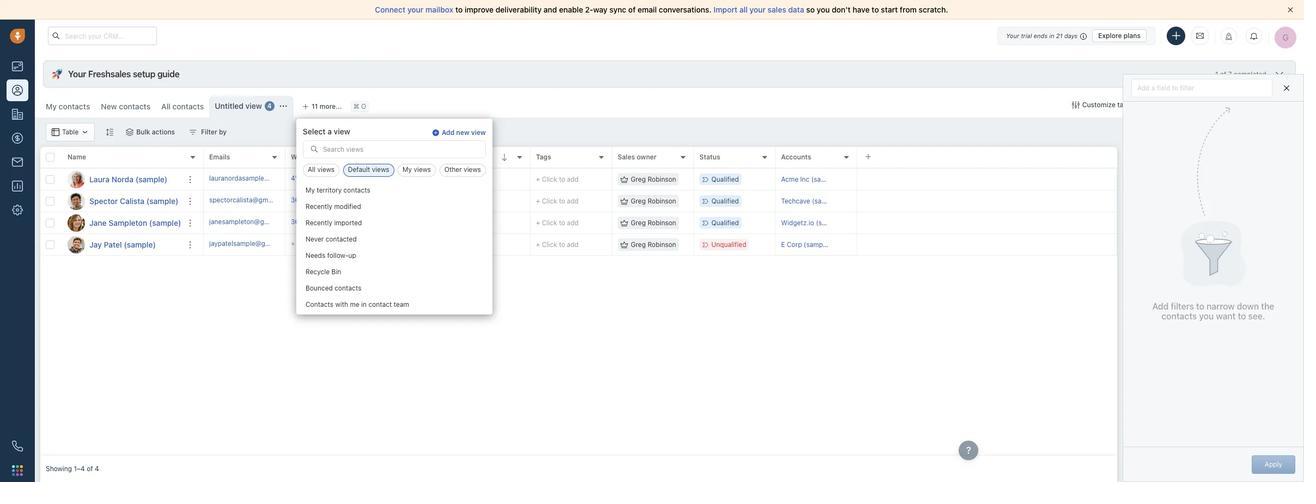 Task type: describe. For each thing, give the bounding box(es) containing it.
click for jaypatelsample@gmail.com + click to add
[[542, 241, 557, 249]]

s image
[[68, 193, 85, 210]]

my territory contacts
[[306, 187, 370, 195]]

style_myh0__igzzd8unmi image
[[106, 128, 113, 136]]

robinson for techcave (sample)
[[648, 197, 676, 205]]

Search your CRM... text field
[[48, 27, 157, 45]]

field
[[1157, 84, 1170, 92]]

greg for e corp (sample)
[[631, 241, 646, 249]]

j image for jane sampleton (sample)
[[68, 214, 85, 232]]

2 your from the left
[[750, 5, 766, 14]]

laura norda (sample) link
[[89, 174, 167, 185]]

jay patel (sample) link
[[89, 239, 156, 250]]

(sample) for acme inc (sample)
[[811, 175, 839, 184]]

the
[[1261, 302, 1275, 312]]

+ for jaypatelsample@gmail.com
[[536, 241, 540, 249]]

spectorcalista@gmail.com 3684945781
[[209, 196, 331, 204]]

bulk actions button
[[119, 123, 182, 142]]

contacted
[[326, 236, 357, 244]]

press space to select this row. row containing janesampleton@gmail.com
[[204, 212, 1117, 234]]

4167348672
[[291, 174, 330, 182]]

table
[[1118, 101, 1133, 109]]

don't
[[832, 5, 851, 14]]

robinson for widgetz.io (sample)
[[648, 219, 676, 227]]

me
[[350, 301, 359, 309]]

add for add new view
[[442, 129, 455, 137]]

new contacts
[[101, 102, 150, 111]]

customize table
[[1082, 101, 1133, 109]]

3684932360 link
[[291, 217, 332, 229]]

robinson for acme inc (sample)
[[648, 175, 676, 184]]

jaypatelsample@gmail.com
[[209, 240, 293, 248]]

close image
[[1288, 7, 1293, 13]]

next
[[373, 153, 388, 161]]

default views
[[348, 166, 389, 174]]

0 horizontal spatial 4
[[95, 465, 99, 474]]

all
[[740, 5, 748, 14]]

in for contact
[[361, 301, 367, 309]]

sales
[[618, 153, 635, 161]]

1 your from the left
[[407, 5, 424, 14]]

filter
[[1180, 84, 1195, 92]]

e corp (sample) link
[[781, 241, 831, 249]]

views for all views
[[317, 166, 335, 174]]

view for select a view
[[334, 127, 350, 136]]

task
[[393, 175, 406, 183]]

your for your freshsales setup guide
[[68, 69, 86, 79]]

janesampleton@gmail.com link
[[209, 217, 292, 229]]

table
[[62, 128, 79, 136]]

11 more...
[[312, 102, 342, 111]]

other
[[444, 166, 462, 174]]

greg robinson for widgetz.io (sample)
[[631, 219, 676, 227]]

patel
[[104, 240, 122, 249]]

your trial ends in 21 days
[[1006, 32, 1078, 39]]

add for add filters to narrow down the contacts you want to see.
[[1153, 302, 1169, 312]]

laura norda (sample)
[[89, 175, 167, 184]]

cell for e corp (sample)
[[858, 234, 1117, 256]]

ends
[[1034, 32, 1048, 39]]

greg robinson for e corp (sample)
[[631, 241, 676, 249]]

bulk actions
[[136, 128, 175, 136]]

greg for acme inc (sample)
[[631, 175, 646, 184]]

guide
[[157, 69, 180, 79]]

add a field to filter
[[1138, 84, 1195, 92]]

add for add a field to filter
[[1138, 84, 1150, 92]]

import inside button
[[1161, 101, 1182, 109]]

e
[[781, 241, 785, 249]]

3684945781
[[291, 196, 331, 204]]

(sample) for laura norda (sample)
[[136, 175, 167, 184]]

calista
[[120, 196, 144, 206]]

my views
[[403, 166, 431, 174]]

recently modified
[[306, 203, 361, 211]]

add inside 47 row group
[[379, 175, 391, 183]]

your freshsales setup guide
[[68, 69, 180, 79]]

inc
[[800, 175, 810, 184]]

my for my views
[[403, 166, 412, 174]]

press space to select this row. row containing jane sampleton (sample)
[[40, 212, 204, 234]]

untitled view link
[[215, 101, 262, 112]]

in for 21
[[1049, 32, 1055, 39]]

way
[[593, 5, 608, 14]]

+ click to add for janesampleton@gmail.com 3684932360
[[536, 219, 579, 227]]

3684932360
[[291, 218, 332, 226]]

21
[[1056, 32, 1063, 39]]

name
[[68, 153, 86, 161]]

never
[[306, 236, 324, 244]]

a for add
[[1152, 84, 1155, 92]]

2-
[[585, 5, 593, 14]]

unqualified
[[712, 241, 747, 249]]

add for add contact
[[1255, 101, 1268, 109]]

views for default views
[[372, 166, 389, 174]]

add a field to filter button
[[1132, 79, 1273, 97]]

qualified for acme inc (sample)
[[712, 175, 739, 184]]

container_wx8msf4aqz5i3rn1 image for bulk actions
[[126, 129, 134, 136]]

so
[[806, 5, 815, 14]]

from
[[900, 5, 917, 14]]

widgetz.io
[[781, 219, 814, 227]]

imported
[[334, 219, 362, 227]]

press space to select this row. row containing laura norda (sample)
[[40, 169, 204, 191]]

contacts for my contacts
[[59, 102, 90, 111]]

click for janesampleton@gmail.com 3684932360
[[542, 219, 557, 227]]

import all your sales data link
[[714, 5, 806, 14]]

1 vertical spatial contact
[[368, 301, 392, 309]]

Search views search field
[[303, 141, 485, 158]]

4 inside untitled view 4
[[267, 102, 272, 110]]

see.
[[1248, 312, 1265, 321]]

conversations.
[[659, 5, 712, 14]]

other views button
[[439, 164, 486, 177]]

filters
[[1171, 302, 1194, 312]]

my views button
[[398, 164, 436, 177]]

untitled
[[215, 101, 244, 111]]

1 vertical spatial of
[[1220, 70, 1227, 78]]

0 horizontal spatial of
[[87, 465, 93, 474]]

acme
[[781, 175, 799, 184]]

add for spectorcalista@gmail.com 3684945781
[[567, 197, 579, 205]]

view for add new view
[[471, 129, 486, 137]]

new
[[456, 129, 469, 137]]

47 row group
[[204, 169, 1117, 256]]

status
[[700, 153, 720, 161]]

contacts for new contacts
[[119, 102, 150, 111]]

connect
[[375, 5, 405, 14]]

add filters to narrow down the contacts you want to see.
[[1153, 302, 1275, 321]]

cell for acme inc (sample)
[[858, 169, 1117, 190]]

freshsales
[[88, 69, 131, 79]]

filter by
[[201, 128, 227, 136]]

phone element
[[7, 436, 28, 458]]

janesampleton@gmail.com
[[209, 218, 292, 226]]

(sample) for jane sampleton (sample)
[[149, 218, 181, 227]]

(sample) up widgetz.io (sample) link
[[812, 197, 839, 205]]

sales owner
[[618, 153, 657, 161]]

click for spectorcalista@gmail.com 3684945781
[[542, 197, 557, 205]]

+ for lauranordasample@gmail.com
[[536, 175, 540, 184]]

1–4
[[74, 465, 85, 474]]

0 vertical spatial of
[[628, 5, 636, 14]]

press space to select this row. row containing spectorcalista@gmail.com
[[204, 191, 1117, 212]]

0 vertical spatial import
[[714, 5, 738, 14]]

add for jaypatelsample@gmail.com + click to add
[[567, 241, 579, 249]]

explore plans link
[[1092, 29, 1147, 42]]

add contact button
[[1240, 96, 1299, 114]]

janesampleton@gmail.com 3684932360
[[209, 218, 332, 226]]

qualified for widgetz.io (sample)
[[712, 219, 739, 227]]

0 horizontal spatial view
[[246, 101, 262, 111]]

needs follow-up
[[306, 252, 356, 260]]

sync
[[610, 5, 626, 14]]



Task type: locate. For each thing, give the bounding box(es) containing it.
recycle bin
[[306, 268, 341, 276]]

my
[[46, 102, 57, 111], [403, 166, 412, 174], [306, 187, 315, 195]]

contacts inside add filters to narrow down the contacts you want to see.
[[1162, 312, 1197, 321]]

and
[[544, 5, 557, 14]]

+ click to add for spectorcalista@gmail.com 3684945781
[[536, 197, 579, 205]]

add new view
[[442, 129, 486, 137]]

4 robinson from the top
[[648, 241, 676, 249]]

1 vertical spatial j image
[[68, 236, 85, 254]]

3684945781 link
[[291, 196, 331, 207]]

work
[[291, 153, 308, 161]]

spector calista (sample) link
[[89, 196, 178, 207]]

(sample) right sampleton
[[149, 218, 181, 227]]

views up '4167348672'
[[317, 166, 335, 174]]

my inside button
[[403, 166, 412, 174]]

press space to select this row. row containing 47
[[204, 169, 1117, 191]]

views inside "button"
[[464, 166, 481, 174]]

3 greg from the top
[[631, 219, 646, 227]]

container_wx8msf4aqz5i3rn1 image down sales
[[621, 197, 628, 205]]

2 greg robinson from the top
[[631, 197, 676, 205]]

⌘ o
[[353, 103, 366, 111]]

views inside button
[[317, 166, 335, 174]]

+ for janesampleton@gmail.com
[[536, 219, 540, 227]]

techcave
[[781, 197, 810, 205]]

container_wx8msf4aqz5i3rn1 image left bulk
[[126, 129, 134, 136]]

1 vertical spatial in
[[361, 301, 367, 309]]

1 robinson from the top
[[648, 175, 676, 184]]

add left the filters
[[1153, 302, 1169, 312]]

container_wx8msf4aqz5i3rn1 image
[[52, 129, 59, 136], [126, 129, 134, 136], [621, 197, 628, 205]]

1 horizontal spatial container_wx8msf4aqz5i3rn1 image
[[126, 129, 134, 136]]

freshworks switcher image
[[12, 466, 23, 477]]

4 right untitled view link
[[267, 102, 272, 110]]

0 vertical spatial my
[[46, 102, 57, 111]]

my up task
[[403, 166, 412, 174]]

4 views from the left
[[464, 166, 481, 174]]

container_wx8msf4aqz5i3rn1 image inside 47 row group
[[621, 197, 628, 205]]

2 robinson from the top
[[648, 197, 676, 205]]

next activity
[[373, 153, 413, 161]]

setup
[[133, 69, 155, 79]]

import down add a field to filter
[[1161, 101, 1182, 109]]

new
[[101, 102, 117, 111]]

add inside add filters to narrow down the contacts you want to see.
[[1153, 302, 1169, 312]]

tags
[[536, 153, 551, 161]]

customize table button
[[1065, 96, 1140, 114]]

row group
[[40, 169, 204, 256]]

0 horizontal spatial my
[[46, 102, 57, 111]]

in right me
[[361, 301, 367, 309]]

1 horizontal spatial you
[[1199, 312, 1214, 321]]

0 vertical spatial 4
[[267, 102, 272, 110]]

recycle
[[306, 268, 330, 276]]

contacts
[[1183, 101, 1211, 109], [59, 102, 90, 111], [119, 102, 150, 111], [172, 102, 204, 111], [343, 187, 370, 195], [335, 285, 361, 293], [1162, 312, 1197, 321]]

2 horizontal spatial view
[[471, 129, 486, 137]]

add left new at the left top
[[442, 129, 455, 137]]

contacts inside button
[[1183, 101, 1211, 109]]

1 qualified from the top
[[712, 175, 739, 184]]

recently imported
[[306, 219, 362, 227]]

0 vertical spatial in
[[1049, 32, 1055, 39]]

views for other views
[[464, 166, 481, 174]]

trial
[[1021, 32, 1032, 39]]

j image
[[68, 214, 85, 232], [68, 236, 85, 254]]

recently for recently imported
[[306, 219, 332, 227]]

add down completed
[[1255, 101, 1268, 109]]

1 recently from the top
[[306, 203, 332, 211]]

laura
[[89, 175, 110, 184]]

row group containing laura norda (sample)
[[40, 169, 204, 256]]

0 vertical spatial your
[[1006, 32, 1019, 39]]

container_wx8msf4aqz5i3rn1 image
[[1072, 101, 1080, 109], [279, 102, 287, 110], [81, 129, 89, 136], [189, 129, 197, 136], [621, 176, 628, 183], [621, 219, 628, 227], [621, 241, 628, 249]]

greg robinson for techcave (sample)
[[631, 197, 676, 205]]

views for my views
[[414, 166, 431, 174]]

jane sampleton (sample) link
[[89, 218, 181, 229]]

view right untitled
[[246, 101, 262, 111]]

contacts
[[306, 301, 333, 309]]

j image for jay patel (sample)
[[68, 236, 85, 254]]

7
[[1228, 70, 1232, 78]]

1 greg robinson from the top
[[631, 175, 676, 184]]

scratch.
[[919, 5, 948, 14]]

my up 3684945781
[[306, 187, 315, 195]]

views inside "button"
[[372, 166, 389, 174]]

contacts up filter by 'button'
[[172, 102, 204, 111]]

qualified for techcave (sample)
[[712, 197, 739, 205]]

2 + click to add from the top
[[536, 197, 579, 205]]

⌘
[[353, 103, 359, 111]]

container_wx8msf4aqz5i3rn1 image inside table dropdown button
[[52, 129, 59, 136]]

1 vertical spatial all
[[308, 166, 315, 174]]

(sample) up spector calista (sample)
[[136, 175, 167, 184]]

name row
[[40, 147, 204, 169]]

all for all views
[[308, 166, 315, 174]]

1 j image from the top
[[68, 214, 85, 232]]

0 vertical spatial a
[[1152, 84, 1155, 92]]

1 horizontal spatial my
[[306, 187, 315, 195]]

widgetz.io (sample)
[[781, 219, 843, 227]]

container_wx8msf4aqz5i3rn1 image inside bulk actions button
[[126, 129, 134, 136]]

2 views from the left
[[372, 166, 389, 174]]

views inside button
[[414, 166, 431, 174]]

1 vertical spatial your
[[68, 69, 86, 79]]

your left freshsales
[[68, 69, 86, 79]]

improve
[[465, 5, 494, 14]]

press space to select this row. row containing jaypatelsample@gmail.com
[[204, 234, 1117, 256]]

0 horizontal spatial your
[[407, 5, 424, 14]]

(sample) down techcave (sample) in the right top of the page
[[816, 219, 843, 227]]

select a view
[[303, 127, 350, 136]]

sales
[[768, 5, 786, 14]]

corp
[[787, 241, 802, 249]]

of
[[628, 5, 636, 14], [1220, 70, 1227, 78], [87, 465, 93, 474]]

all views button
[[303, 164, 339, 177]]

4 right the 1–4
[[95, 465, 99, 474]]

1 vertical spatial import
[[1161, 101, 1182, 109]]

11 more... button
[[296, 99, 348, 114]]

connect your mailbox link
[[375, 5, 455, 14]]

2 vertical spatial qualified
[[712, 219, 739, 227]]

1 horizontal spatial in
[[1049, 32, 1055, 39]]

bin
[[331, 268, 341, 276]]

contacts for all contacts
[[172, 102, 204, 111]]

norda
[[112, 175, 134, 184]]

0 horizontal spatial contact
[[368, 301, 392, 309]]

view down more...
[[334, 127, 350, 136]]

you right so
[[817, 5, 830, 14]]

jay
[[89, 240, 102, 249]]

emails
[[209, 153, 230, 161]]

connect your mailbox to improve deliverability and enable 2-way sync of email conversations. import all your sales data so you don't have to start from scratch.
[[375, 5, 948, 14]]

your left trial
[[1006, 32, 1019, 39]]

1 vertical spatial my
[[403, 166, 412, 174]]

press space to select this row. row containing spector calista (sample)
[[40, 191, 204, 212]]

0 vertical spatial qualified
[[712, 175, 739, 184]]

greg robinson for acme inc (sample)
[[631, 175, 676, 184]]

recently up never
[[306, 219, 332, 227]]

add
[[1138, 84, 1150, 92], [1255, 101, 1268, 109], [442, 129, 455, 137], [379, 175, 391, 183], [1153, 302, 1169, 312]]

in left 21
[[1049, 32, 1055, 39]]

1 + click to add from the top
[[536, 175, 579, 184]]

row group inside 47 "grid"
[[40, 169, 204, 256]]

you left want
[[1199, 312, 1214, 321]]

3 views from the left
[[414, 166, 431, 174]]

2 horizontal spatial my
[[403, 166, 412, 174]]

(sample)
[[136, 175, 167, 184], [811, 175, 839, 184], [146, 196, 178, 206], [812, 197, 839, 205], [149, 218, 181, 227], [816, 219, 843, 227], [124, 240, 156, 249], [804, 241, 831, 249]]

email
[[638, 5, 657, 14]]

0 horizontal spatial a
[[328, 127, 332, 136]]

j image left 'jay'
[[68, 236, 85, 254]]

all contacts button
[[156, 96, 209, 118], [161, 102, 204, 111]]

import contacts group
[[1146, 96, 1235, 114]]

1 horizontal spatial all
[[308, 166, 315, 174]]

cell for techcave (sample)
[[858, 191, 1117, 212]]

press space to select this row. row
[[40, 169, 204, 191], [204, 169, 1117, 191], [40, 191, 204, 212], [204, 191, 1117, 212], [40, 212, 204, 234], [204, 212, 1117, 234], [40, 234, 204, 256], [204, 234, 1117, 256]]

completed
[[1234, 70, 1267, 78]]

greg
[[631, 175, 646, 184], [631, 197, 646, 205], [631, 219, 646, 227], [631, 241, 646, 249]]

my contacts button
[[40, 96, 96, 118], [46, 102, 90, 111]]

my up table dropdown button
[[46, 102, 57, 111]]

1 greg from the top
[[631, 175, 646, 184]]

0 horizontal spatial in
[[361, 301, 367, 309]]

2 vertical spatial my
[[306, 187, 315, 195]]

container_wx8msf4aqz5i3rn1 image inside filter by 'button'
[[189, 129, 197, 136]]

1 vertical spatial you
[[1199, 312, 1214, 321]]

acme inc (sample) link
[[781, 175, 839, 184]]

explore
[[1098, 31, 1122, 39]]

container_wx8msf4aqz5i3rn1 image for table
[[52, 129, 59, 136]]

a right select
[[328, 127, 332, 136]]

in
[[1049, 32, 1055, 39], [361, 301, 367, 309]]

your for your trial ends in 21 days
[[1006, 32, 1019, 39]]

0 vertical spatial you
[[817, 5, 830, 14]]

1 views from the left
[[317, 166, 335, 174]]

showing 1–4 of 4
[[46, 465, 99, 474]]

(sample) right inc
[[811, 175, 839, 184]]

untitled view 4
[[215, 101, 272, 111]]

bounced contacts
[[306, 285, 361, 293]]

container_wx8msf4aqz5i3rn1 image left table
[[52, 129, 59, 136]]

1 horizontal spatial 4
[[267, 102, 272, 110]]

add for janesampleton@gmail.com 3684932360
[[567, 219, 579, 227]]

jaypatelsample@gmail.com link
[[209, 239, 293, 251]]

a left the field
[[1152, 84, 1155, 92]]

11
[[312, 102, 318, 111]]

+ click to add for jaypatelsample@gmail.com + click to add
[[536, 241, 579, 249]]

greg for techcave (sample)
[[631, 197, 646, 205]]

deliverability
[[496, 5, 542, 14]]

47 grid
[[40, 146, 1117, 457]]

bulk
[[136, 128, 150, 136]]

3 greg robinson from the top
[[631, 219, 676, 227]]

filter
[[201, 128, 217, 136]]

0 horizontal spatial your
[[68, 69, 86, 79]]

search image
[[310, 146, 318, 153]]

1 horizontal spatial view
[[334, 127, 350, 136]]

1 horizontal spatial a
[[1152, 84, 1155, 92]]

score
[[454, 153, 473, 161]]

47
[[454, 174, 465, 184]]

1 vertical spatial 4
[[95, 465, 99, 474]]

a inside button
[[1152, 84, 1155, 92]]

0 vertical spatial recently
[[306, 203, 332, 211]]

1 horizontal spatial contact
[[1269, 101, 1293, 109]]

4167348672 link
[[291, 174, 330, 185]]

follow-
[[327, 252, 348, 260]]

3 + click to add from the top
[[536, 219, 579, 227]]

1 vertical spatial qualified
[[712, 197, 739, 205]]

2 recently from the top
[[306, 219, 332, 227]]

modified
[[334, 203, 361, 211]]

jaypatelsample@gmail.com + click to add
[[209, 240, 334, 248]]

(sample) right calista
[[146, 196, 178, 206]]

l image
[[68, 171, 85, 188]]

your
[[407, 5, 424, 14], [750, 5, 766, 14]]

all up '4167348672'
[[308, 166, 315, 174]]

0 horizontal spatial all
[[161, 102, 170, 111]]

greg for widgetz.io (sample)
[[631, 219, 646, 227]]

views left other
[[414, 166, 431, 174]]

3 robinson from the top
[[648, 219, 676, 227]]

0 horizontal spatial import
[[714, 5, 738, 14]]

acme inc (sample)
[[781, 175, 839, 184]]

email image
[[1196, 31, 1204, 40]]

4 greg from the top
[[631, 241, 646, 249]]

recently up 3684932360
[[306, 203, 332, 211]]

robinson for e corp (sample)
[[648, 241, 676, 249]]

cell
[[858, 169, 1117, 190], [858, 191, 1117, 212], [367, 212, 449, 234], [858, 212, 1117, 234], [367, 234, 449, 256], [858, 234, 1117, 256]]

1 horizontal spatial import
[[1161, 101, 1182, 109]]

up
[[348, 252, 356, 260]]

contacts for bounced contacts
[[335, 285, 361, 293]]

0 vertical spatial contact
[[1269, 101, 1293, 109]]

0 vertical spatial j image
[[68, 214, 85, 232]]

contacts with me in contact team
[[306, 301, 409, 309]]

recently for recently modified
[[306, 203, 332, 211]]

contacts down add a field to filter button
[[1183, 101, 1211, 109]]

+ for spectorcalista@gmail.com
[[536, 197, 540, 205]]

views
[[317, 166, 335, 174], [372, 166, 389, 174], [414, 166, 431, 174], [464, 166, 481, 174]]

add left the field
[[1138, 84, 1150, 92]]

you inside add filters to narrow down the contacts you want to see.
[[1199, 312, 1214, 321]]

all up actions
[[161, 102, 170, 111]]

contact inside button
[[1269, 101, 1293, 109]]

views down score
[[464, 166, 481, 174]]

0 vertical spatial all
[[161, 102, 170, 111]]

(sample) for e corp (sample)
[[804, 241, 831, 249]]

to
[[455, 5, 463, 14], [872, 5, 879, 14], [1172, 84, 1178, 92], [559, 175, 565, 184], [559, 197, 565, 205], [559, 219, 565, 227], [314, 240, 320, 248], [559, 241, 565, 249], [1196, 302, 1205, 312], [1238, 312, 1246, 321]]

(sample) down "jane sampleton (sample)" link
[[124, 240, 156, 249]]

2 j image from the top
[[68, 236, 85, 254]]

to inside button
[[1172, 84, 1178, 92]]

contacts up with on the left bottom
[[335, 285, 361, 293]]

0 horizontal spatial container_wx8msf4aqz5i3rn1 image
[[52, 129, 59, 136]]

press space to select this row. row containing jay patel (sample)
[[40, 234, 204, 256]]

accounts
[[781, 153, 811, 161]]

contacts up "modified"
[[343, 187, 370, 195]]

3 qualified from the top
[[712, 219, 739, 227]]

1 vertical spatial recently
[[306, 219, 332, 227]]

contacts for import contacts
[[1183, 101, 1211, 109]]

e corp (sample)
[[781, 241, 831, 249]]

click
[[542, 175, 557, 184], [542, 197, 557, 205], [542, 219, 557, 227], [297, 240, 312, 248], [542, 241, 557, 249]]

contacts right new
[[119, 102, 150, 111]]

(sample) for jay patel (sample)
[[124, 240, 156, 249]]

jane
[[89, 218, 107, 227]]

contacts left "narrow"
[[1162, 312, 1197, 321]]

2 qualified from the top
[[712, 197, 739, 205]]

1 horizontal spatial your
[[1006, 32, 1019, 39]]

sampleton
[[109, 218, 147, 227]]

2 horizontal spatial of
[[1220, 70, 1227, 78]]

all views
[[308, 166, 335, 174]]

my for my contacts
[[46, 102, 57, 111]]

of right sync
[[628, 5, 636, 14]]

add left task
[[379, 175, 391, 183]]

your right all
[[750, 5, 766, 14]]

name column header
[[62, 147, 204, 169]]

0 horizontal spatial you
[[817, 5, 830, 14]]

2 vertical spatial of
[[87, 465, 93, 474]]

1 horizontal spatial of
[[628, 5, 636, 14]]

import left all
[[714, 5, 738, 14]]

view right new at the left top
[[471, 129, 486, 137]]

cell for widgetz.io (sample)
[[858, 212, 1117, 234]]

j image left 'jane' at the top of page
[[68, 214, 85, 232]]

of right 1
[[1220, 70, 1227, 78]]

1 vertical spatial a
[[328, 127, 332, 136]]

4 greg robinson from the top
[[631, 241, 676, 249]]

phone image
[[12, 441, 23, 452]]

container_wx8msf4aqz5i3rn1 image inside table dropdown button
[[81, 129, 89, 136]]

all inside button
[[308, 166, 315, 174]]

(sample) for spector calista (sample)
[[146, 196, 178, 206]]

all
[[161, 102, 170, 111], [308, 166, 315, 174]]

jay patel (sample)
[[89, 240, 156, 249]]

4 + click to add from the top
[[536, 241, 579, 249]]

views down next
[[372, 166, 389, 174]]

2 greg from the top
[[631, 197, 646, 205]]

o
[[361, 103, 366, 111]]

(sample) down widgetz.io (sample) link
[[804, 241, 831, 249]]

+ click to add
[[536, 175, 579, 184], [536, 197, 579, 205], [536, 219, 579, 227], [536, 241, 579, 249]]

1 horizontal spatial your
[[750, 5, 766, 14]]

my contacts
[[46, 102, 90, 111]]

container_wx8msf4aqz5i3rn1 image inside customize table button
[[1072, 101, 1080, 109]]

all for all contacts
[[161, 102, 170, 111]]

of right the 1–4
[[87, 465, 93, 474]]

my for my territory contacts
[[306, 187, 315, 195]]

your left the mailbox
[[407, 5, 424, 14]]

2 horizontal spatial container_wx8msf4aqz5i3rn1 image
[[621, 197, 628, 205]]

contacts up table
[[59, 102, 90, 111]]

a for select
[[328, 127, 332, 136]]



Task type: vqa. For each thing, say whether or not it's contained in the screenshot.
Send email icon at top
no



